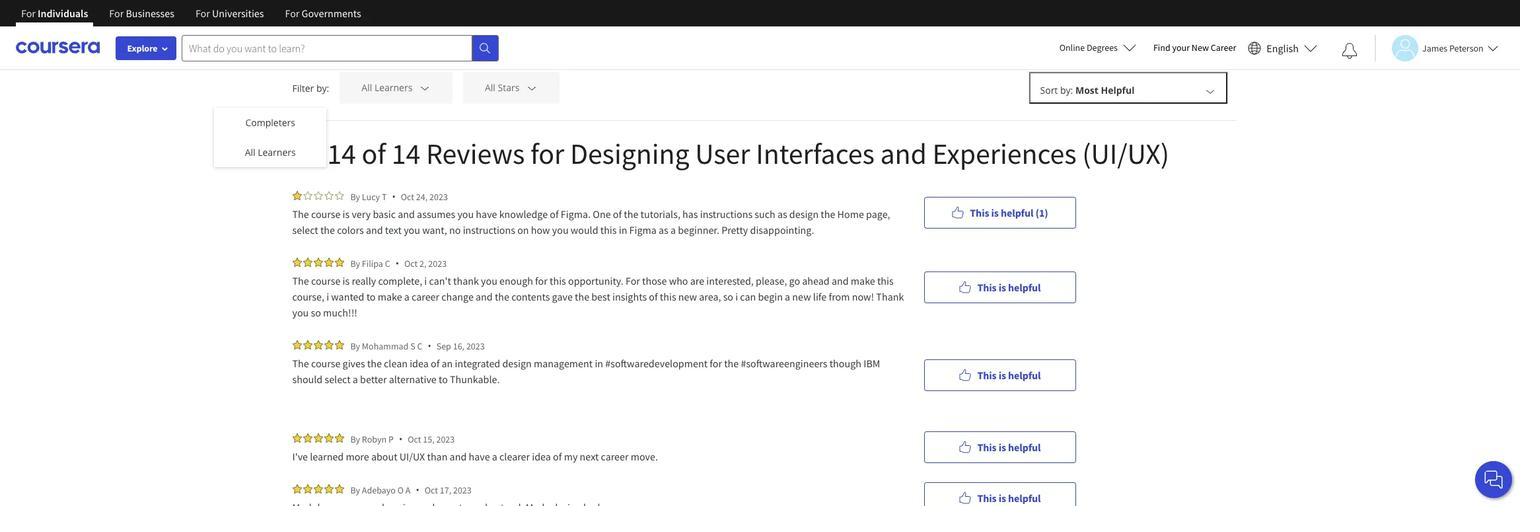 Task type: vqa. For each thing, say whether or not it's contained in the screenshot.
•
yes



Task type: describe. For each thing, give the bounding box(es) containing it.
find
[[1154, 42, 1171, 54]]

by filipa c • oct 2, 2023
[[351, 257, 447, 270]]

is for by adebayo o a • oct 17, 2023
[[999, 491, 1007, 505]]

all for all learners "dropdown button"
[[362, 82, 372, 94]]

i've
[[292, 450, 308, 463]]

all for all stars button
[[485, 82, 496, 94]]

see all 5 star reviews
[[292, 26, 389, 38]]

course for the
[[311, 208, 341, 221]]

the for the course gives the clean idea of an integrated design management in #softwaredevelopment for the #softwareengineers though ibm should select a better alternative to thunkable.
[[292, 357, 309, 370]]

want,
[[422, 223, 447, 237]]

governments
[[302, 7, 361, 20]]

1 horizontal spatial i
[[425, 274, 427, 287]]

clearer
[[500, 450, 530, 463]]

the left #softwareengineers
[[724, 357, 739, 370]]

alternative
[[389, 373, 437, 386]]

is inside the course is very basic and assumes you have knowledge of figma. one of the tutorials, has instructions such as design the home page, select the colors and text you want, no instructions on how you would this in figma as a beginner. pretty disappointing.
[[343, 208, 350, 221]]

0 horizontal spatial make
[[378, 290, 402, 303]]

disappointing.
[[750, 223, 814, 237]]

sep
[[437, 340, 451, 352]]

1 horizontal spatial as
[[778, 208, 788, 221]]

this is helpful button for the course gives the clean idea of an integrated design management in #softwaredevelopment for the #softwareengineers though ibm should select a better alternative to thunkable.
[[924, 359, 1076, 391]]

this for ibm
[[978, 368, 997, 382]]

individuals
[[38, 7, 88, 20]]

oct inside by adebayo o a • oct 17, 2023
[[425, 484, 438, 496]]

for universities
[[196, 7, 264, 20]]

show notifications image
[[1342, 43, 1358, 59]]

reviews
[[353, 26, 389, 38]]

learners inside menu item
[[258, 146, 296, 159]]

reviews
[[426, 135, 525, 172]]

1
[[292, 135, 307, 172]]

online degrees
[[1060, 42, 1118, 54]]

complete,
[[378, 274, 422, 287]]

this is helpful for the course gives the clean idea of an integrated design management in #softwaredevelopment for the #softwareengineers though ibm should select a better alternative to thunkable.
[[978, 368, 1041, 382]]

career inside the course is really complete, i can't thank you enough for this opportunity. for those who are interested, please, go ahead and make this course, i wanted to make a career change and the contents gave the best insights of this new area, so i can begin a new life from now! thank you so much!!!
[[412, 290, 440, 303]]

by robyn p • oct 15, 2023
[[351, 433, 455, 445]]

2,
[[420, 257, 427, 269]]

this is helpful for the course is really complete, i can't thank you enough for this opportunity. for those who are interested, please, go ahead and make this course, i wanted to make a career change and the contents gave the best insights of this new area, so i can begin a new life from now! thank you so much!!!
[[978, 281, 1041, 294]]

all learners inside menu item
[[245, 146, 296, 159]]

you up no
[[458, 208, 474, 221]]

1 vertical spatial as
[[659, 223, 669, 237]]

all learners menu item
[[214, 137, 327, 167]]

(ui/ux)
[[1083, 135, 1170, 172]]

the left colors at the top left of the page
[[320, 223, 335, 237]]

figma.
[[561, 208, 591, 221]]

mohammad
[[362, 340, 409, 352]]

stars
[[498, 82, 520, 94]]

16,
[[453, 340, 465, 352]]

designing
[[570, 135, 690, 172]]

this is helpful (1) button
[[924, 197, 1076, 228]]

see
[[292, 26, 308, 38]]

all learners button
[[340, 72, 453, 104]]

this down who on the left bottom
[[660, 290, 676, 303]]

this is helpful for i've learned more about ui/ux than and have a clearer idea of my next career move.
[[978, 440, 1041, 454]]

for businesses
[[109, 7, 174, 20]]

text
[[385, 223, 402, 237]]

• for ui/ux
[[399, 433, 403, 445]]

#softwaredevelopment
[[606, 357, 708, 370]]

would
[[571, 223, 598, 237]]

adebayo
[[362, 484, 396, 496]]

to inside the course is really complete, i can't thank you enough for this opportunity. for those who are interested, please, go ahead and make this course, i wanted to make a career change and the contents gave the best insights of this new area, so i can begin a new life from now! thank you so much!!!
[[367, 290, 376, 303]]

1 vertical spatial idea
[[532, 450, 551, 463]]

the for the course is really complete, i can't thank you enough for this opportunity. for those who are interested, please, go ahead and make this course, i wanted to make a career change and the contents gave the best insights of this new area, so i can begin a new life from now! thank you so much!!!
[[292, 274, 309, 287]]

james peterson button
[[1375, 35, 1499, 61]]

filipa
[[362, 257, 383, 269]]

universities
[[212, 7, 264, 20]]

oct for complete,
[[404, 257, 418, 269]]

and down thank
[[476, 290, 493, 303]]

experiences
[[933, 135, 1077, 172]]

colors
[[337, 223, 364, 237]]

the down enough
[[495, 290, 510, 303]]

you right "how"
[[552, 223, 569, 237]]

t
[[382, 191, 387, 203]]

for governments
[[285, 7, 361, 20]]

this for interested,
[[978, 281, 997, 294]]

1 vertical spatial have
[[469, 450, 490, 463]]

have inside the course is very basic and assumes you have knowledge of figma. one of the tutorials, has instructions such as design the home page, select the colors and text you want, no instructions on how you would this in figma as a beginner. pretty disappointing.
[[476, 208, 497, 221]]

is inside the course is really complete, i can't thank you enough for this opportunity. for those who are interested, please, go ahead and make this course, i wanted to make a career change and the contents gave the best insights of this new area, so i can begin a new life from now! thank you so much!!!
[[343, 274, 350, 287]]

helpful for ibm
[[1009, 368, 1041, 382]]

for for governments
[[285, 7, 300, 20]]

from
[[829, 290, 850, 303]]

this for instructions
[[970, 206, 990, 219]]

• right a
[[416, 484, 419, 496]]

a
[[406, 484, 411, 496]]

wanted
[[331, 290, 364, 303]]

c inside by mohammad s c • sep 16, 2023
[[417, 340, 423, 352]]

2 horizontal spatial i
[[736, 290, 738, 303]]

and up page,
[[881, 135, 927, 172]]

how
[[531, 223, 550, 237]]

chevron down image inside all stars button
[[526, 82, 538, 94]]

go
[[790, 274, 800, 287]]

1 - 14 of 14 reviews for designing user interfaces and experiences (ui/ux)
[[292, 135, 1170, 172]]

all stars
[[485, 82, 520, 94]]

basic
[[373, 208, 396, 221]]

the left the home
[[821, 208, 836, 221]]

by inside by adebayo o a • oct 17, 2023
[[351, 484, 360, 496]]

for inside the course gives the clean idea of an integrated design management in #softwaredevelopment for the #softwareengineers though ibm should select a better alternative to thunkable.
[[710, 357, 722, 370]]

see all 5 star reviews button
[[292, 9, 402, 55]]

1 horizontal spatial make
[[851, 274, 876, 287]]

the left best
[[575, 290, 590, 303]]

• for basic
[[392, 190, 396, 203]]

user
[[695, 135, 750, 172]]

all stars button
[[463, 72, 560, 104]]

a right begin at bottom
[[785, 290, 791, 303]]

in inside the course gives the clean idea of an integrated design management in #softwaredevelopment for the #softwareengineers though ibm should select a better alternative to thunkable.
[[595, 357, 603, 370]]

robyn
[[362, 433, 387, 445]]

the up better
[[367, 357, 382, 370]]

helpful for interested,
[[1009, 281, 1041, 294]]

i've learned more about ui/ux than and have a clearer idea of my next career move.
[[292, 450, 658, 463]]

by for really
[[351, 257, 360, 269]]

businesses
[[126, 7, 174, 20]]

this up thank
[[878, 274, 894, 287]]

interested,
[[707, 274, 754, 287]]

tutorials,
[[641, 208, 681, 221]]

by adebayo o a • oct 17, 2023
[[351, 484, 472, 496]]

an
[[442, 357, 453, 370]]

in inside the course is very basic and assumes you have knowledge of figma. one of the tutorials, has instructions such as design the home page, select the colors and text you want, no instructions on how you would this in figma as a beginner. pretty disappointing.
[[619, 223, 627, 237]]

english button
[[1243, 26, 1323, 69]]

is for by mohammad s c • sep 16, 2023
[[999, 368, 1007, 382]]

new
[[1192, 42, 1209, 54]]

of up "how"
[[550, 208, 559, 221]]

next
[[580, 450, 599, 463]]

design inside the course is very basic and assumes you have knowledge of figma. one of the tutorials, has instructions such as design the home page, select the colors and text you want, no instructions on how you would this in figma as a beginner. pretty disappointing.
[[790, 208, 819, 221]]

of left my
[[553, 450, 562, 463]]

#softwareengineers
[[741, 357, 828, 370]]

for for businesses
[[109, 7, 124, 20]]

learners inside "dropdown button"
[[375, 82, 413, 94]]

5
[[325, 26, 330, 38]]

about
[[371, 450, 398, 463]]

oct for basic
[[401, 191, 414, 203]]

is for by filipa c • oct 2, 2023
[[999, 281, 1007, 294]]

are
[[690, 274, 705, 287]]

no
[[449, 223, 461, 237]]

24,
[[416, 191, 428, 203]]

1 horizontal spatial chevron down image
[[1204, 85, 1216, 97]]

opportunity.
[[568, 274, 624, 287]]

3 star image from the left
[[335, 191, 344, 200]]

by mohammad s c • sep 16, 2023
[[351, 340, 485, 352]]

4 this is helpful button from the top
[[924, 482, 1076, 506]]

banner navigation
[[11, 0, 372, 36]]

coursera image
[[16, 37, 100, 58]]

gives
[[343, 357, 365, 370]]

2023 for can't
[[428, 257, 447, 269]]

assumes
[[417, 208, 455, 221]]

those
[[642, 274, 667, 287]]

life
[[813, 290, 827, 303]]

by for the
[[351, 340, 360, 352]]

change
[[442, 290, 474, 303]]

of inside the course is really complete, i can't thank you enough for this opportunity. for those who are interested, please, go ahead and make this course, i wanted to make a career change and the contents gave the best insights of this new area, so i can begin a new life from now! thank you so much!!!
[[649, 290, 658, 303]]

for inside the course is really complete, i can't thank you enough for this opportunity. for those who are interested, please, go ahead and make this course, i wanted to make a career change and the contents gave the best insights of this new area, so i can begin a new life from now! thank you so much!!!
[[626, 274, 640, 287]]

• for complete,
[[396, 257, 399, 270]]

2023 inside by adebayo o a • oct 17, 2023
[[453, 484, 472, 496]]

interfaces
[[756, 135, 875, 172]]

star
[[332, 26, 351, 38]]

pretty
[[722, 223, 748, 237]]

of up lucy
[[362, 135, 386, 172]]

select inside the course gives the clean idea of an integrated design management in #softwaredevelopment for the #softwareengineers though ibm should select a better alternative to thunkable.
[[325, 373, 351, 386]]

much!!!
[[323, 306, 357, 319]]

for for individuals
[[21, 7, 36, 20]]

all inside menu item
[[245, 146, 255, 159]]

english
[[1267, 41, 1299, 55]]

chevron down image
[[419, 82, 431, 94]]

page,
[[866, 208, 891, 221]]

course for i
[[311, 274, 341, 287]]

the up 'figma'
[[624, 208, 639, 221]]

best
[[592, 290, 611, 303]]



Task type: locate. For each thing, give the bounding box(es) containing it.
0 vertical spatial the
[[292, 208, 309, 221]]

and up from
[[832, 274, 849, 287]]

2023
[[430, 191, 448, 203], [428, 257, 447, 269], [467, 340, 485, 352], [436, 433, 455, 445], [453, 484, 472, 496]]

select inside the course is very basic and assumes you have knowledge of figma. one of the tutorials, has instructions such as design the home page, select the colors and text you want, no instructions on how you would this in figma as a beginner. pretty disappointing.
[[292, 223, 318, 237]]

0 horizontal spatial chevron down image
[[526, 82, 538, 94]]

so down course,
[[311, 306, 321, 319]]

2 course from the top
[[311, 274, 341, 287]]

menu
[[214, 108, 327, 167]]

in right management
[[595, 357, 603, 370]]

c inside 'by filipa c • oct 2, 2023'
[[385, 257, 390, 269]]

new down who on the left bottom
[[679, 290, 697, 303]]

for right #softwaredevelopment
[[710, 357, 722, 370]]

• right p
[[399, 433, 403, 445]]

career right "next"
[[601, 450, 629, 463]]

2023 inside the by lucy t • oct 24, 2023
[[430, 191, 448, 203]]

1 vertical spatial in
[[595, 357, 603, 370]]

a down gives at the left bottom of the page
[[353, 373, 358, 386]]

in left 'figma'
[[619, 223, 627, 237]]

learners down completers at the top left
[[258, 146, 296, 159]]

2 vertical spatial course
[[311, 357, 341, 370]]

gave
[[552, 290, 573, 303]]

menu containing completers
[[214, 108, 327, 167]]

begin
[[758, 290, 783, 303]]

0 horizontal spatial all learners
[[245, 146, 296, 159]]

enough
[[500, 274, 533, 287]]

this is helpful (1)
[[970, 206, 1049, 219]]

to
[[367, 290, 376, 303], [439, 373, 448, 386]]

1 vertical spatial select
[[325, 373, 351, 386]]

select down star image
[[292, 223, 318, 237]]

0 vertical spatial learners
[[375, 82, 413, 94]]

2 horizontal spatial all
[[485, 82, 496, 94]]

as up "disappointing."
[[778, 208, 788, 221]]

new down go
[[793, 290, 811, 303]]

helpful
[[1001, 206, 1034, 219], [1009, 281, 1041, 294], [1009, 368, 1041, 382], [1009, 440, 1041, 454], [1009, 491, 1041, 505]]

the down 1
[[292, 208, 309, 221]]

1 vertical spatial learners
[[258, 146, 296, 159]]

home
[[838, 208, 864, 221]]

1 horizontal spatial 14
[[392, 135, 420, 172]]

select down gives at the left bottom of the page
[[325, 373, 351, 386]]

design right integrated
[[503, 357, 532, 370]]

2023 right 2,
[[428, 257, 447, 269]]

1 horizontal spatial learners
[[375, 82, 413, 94]]

1 the from the top
[[292, 208, 309, 221]]

1 by from the top
[[351, 191, 360, 203]]

by
[[351, 191, 360, 203], [351, 257, 360, 269], [351, 340, 360, 352], [351, 433, 360, 445], [351, 484, 360, 496]]

should
[[292, 373, 323, 386]]

1 horizontal spatial c
[[417, 340, 423, 352]]

all inside button
[[485, 82, 496, 94]]

2023 right 17,
[[453, 484, 472, 496]]

2023 for and
[[436, 433, 455, 445]]

online
[[1060, 42, 1085, 54]]

chat with us image
[[1484, 469, 1505, 490]]

3 by from the top
[[351, 340, 360, 352]]

1 vertical spatial to
[[439, 373, 448, 386]]

design up "disappointing."
[[790, 208, 819, 221]]

of
[[362, 135, 386, 172], [550, 208, 559, 221], [613, 208, 622, 221], [649, 290, 658, 303], [431, 357, 440, 370], [553, 450, 562, 463]]

all learners
[[362, 82, 413, 94], [245, 146, 296, 159]]

0 horizontal spatial star image
[[303, 191, 312, 200]]

1 horizontal spatial to
[[439, 373, 448, 386]]

of right one
[[613, 208, 622, 221]]

move.
[[631, 450, 658, 463]]

by inside 'by filipa c • oct 2, 2023'
[[351, 257, 360, 269]]

1 vertical spatial for
[[535, 274, 548, 287]]

oct inside by robyn p • oct 15, 2023
[[408, 433, 421, 445]]

14 right -
[[327, 135, 356, 172]]

• up complete,
[[396, 257, 399, 270]]

the up course,
[[292, 274, 309, 287]]

completers menu item
[[214, 108, 327, 137]]

3 this is helpful button from the top
[[924, 431, 1076, 463]]

clean
[[384, 357, 408, 370]]

for left universities
[[196, 7, 210, 20]]

1 this is helpful from the top
[[978, 281, 1041, 294]]

select
[[292, 223, 318, 237], [325, 373, 351, 386]]

1 horizontal spatial career
[[601, 450, 629, 463]]

instructions left on
[[463, 223, 516, 237]]

0 vertical spatial instructions
[[700, 208, 753, 221]]

0 horizontal spatial 14
[[327, 135, 356, 172]]

for left businesses
[[109, 7, 124, 20]]

filled star image
[[292, 191, 302, 200], [314, 340, 323, 350], [292, 434, 302, 443], [303, 434, 312, 443], [324, 434, 333, 443], [335, 434, 344, 443], [292, 484, 302, 494], [303, 484, 312, 494], [314, 484, 323, 494], [324, 484, 333, 494], [335, 484, 344, 494]]

filter
[[292, 82, 314, 94]]

is for by lucy t • oct 24, 2023
[[992, 206, 999, 219]]

0 vertical spatial idea
[[410, 357, 429, 370]]

your
[[1173, 42, 1190, 54]]

1 new from the left
[[679, 290, 697, 303]]

can
[[740, 290, 756, 303]]

0 horizontal spatial learners
[[258, 146, 296, 159]]

all learners down completers at the top left
[[245, 146, 296, 159]]

by left adebayo
[[351, 484, 360, 496]]

has
[[683, 208, 698, 221]]

1 horizontal spatial new
[[793, 290, 811, 303]]

though
[[830, 357, 862, 370]]

2023 inside 'by filipa c • oct 2, 2023'
[[428, 257, 447, 269]]

1 horizontal spatial instructions
[[700, 208, 753, 221]]

2 this is helpful from the top
[[978, 368, 1041, 382]]

1 horizontal spatial so
[[723, 290, 734, 303]]

0 horizontal spatial instructions
[[463, 223, 516, 237]]

2 new from the left
[[793, 290, 811, 303]]

all learners left chevron down icon
[[362, 82, 413, 94]]

4 this is helpful from the top
[[978, 491, 1041, 505]]

this is helpful button
[[924, 271, 1076, 303], [924, 359, 1076, 391], [924, 431, 1076, 463], [924, 482, 1076, 506]]

oct left 24,
[[401, 191, 414, 203]]

this inside the course is very basic and assumes you have knowledge of figma. one of the tutorials, has instructions such as design the home page, select the colors and text you want, no instructions on how you would this in figma as a beginner. pretty disappointing.
[[601, 223, 617, 237]]

this is helpful
[[978, 281, 1041, 294], [978, 368, 1041, 382], [978, 440, 1041, 454], [978, 491, 1041, 505]]

have left the knowledge
[[476, 208, 497, 221]]

0 horizontal spatial in
[[595, 357, 603, 370]]

• right the "t"
[[392, 190, 396, 203]]

1 horizontal spatial select
[[325, 373, 351, 386]]

thunkable.
[[450, 373, 500, 386]]

1 horizontal spatial idea
[[532, 450, 551, 463]]

2 14 from the left
[[392, 135, 420, 172]]

you right thank
[[481, 274, 498, 287]]

2 vertical spatial for
[[710, 357, 722, 370]]

2023 right 15,
[[436, 433, 455, 445]]

than
[[427, 450, 448, 463]]

oct inside the by lucy t • oct 24, 2023
[[401, 191, 414, 203]]

the
[[624, 208, 639, 221], [821, 208, 836, 221], [320, 223, 335, 237], [495, 290, 510, 303], [575, 290, 590, 303], [367, 357, 382, 370], [724, 357, 739, 370]]

for left individuals
[[21, 7, 36, 20]]

0 horizontal spatial to
[[367, 290, 376, 303]]

explore
[[127, 42, 158, 54]]

make up now!
[[851, 274, 876, 287]]

by inside by robyn p • oct 15, 2023
[[351, 433, 360, 445]]

for
[[531, 135, 565, 172], [535, 274, 548, 287], [710, 357, 722, 370]]

star image
[[314, 191, 323, 200]]

by:
[[317, 82, 329, 94]]

0 horizontal spatial all
[[245, 146, 255, 159]]

oct for ui/ux
[[408, 433, 421, 445]]

0 horizontal spatial i
[[327, 290, 329, 303]]

the course gives the clean idea of an integrated design management in #softwaredevelopment for the #softwareengineers though ibm should select a better alternative to thunkable.
[[292, 357, 883, 386]]

such
[[755, 208, 776, 221]]

1 this is helpful button from the top
[[924, 271, 1076, 303]]

all right by:
[[362, 82, 372, 94]]

c
[[385, 257, 390, 269], [417, 340, 423, 352]]

2023 for assumes
[[430, 191, 448, 203]]

this is helpful button for the course is really complete, i can't thank you enough for this opportunity. for those who are interested, please, go ahead and make this course, i wanted to make a career change and the contents gave the best insights of this new area, so i can begin a new life from now! thank you so much!!!
[[924, 271, 1076, 303]]

james peterson
[[1423, 42, 1484, 54]]

all left stars
[[485, 82, 496, 94]]

oct left 15,
[[408, 433, 421, 445]]

0 horizontal spatial c
[[385, 257, 390, 269]]

1 horizontal spatial in
[[619, 223, 627, 237]]

a
[[671, 223, 676, 237], [404, 290, 410, 303], [785, 290, 791, 303], [353, 373, 358, 386], [492, 450, 498, 463]]

2 horizontal spatial star image
[[335, 191, 344, 200]]

0 vertical spatial course
[[311, 208, 341, 221]]

0 horizontal spatial new
[[679, 290, 697, 303]]

0 vertical spatial c
[[385, 257, 390, 269]]

i left can't
[[425, 274, 427, 287]]

0 vertical spatial so
[[723, 290, 734, 303]]

chevron down image right stars
[[526, 82, 538, 94]]

learners left chevron down icon
[[375, 82, 413, 94]]

-
[[313, 135, 322, 172]]

idea inside the course gives the clean idea of an integrated design management in #softwaredevelopment for the #softwareengineers though ibm should select a better alternative to thunkable.
[[410, 357, 429, 370]]

helpful for instructions
[[1001, 206, 1034, 219]]

0 vertical spatial design
[[790, 208, 819, 221]]

(1)
[[1036, 206, 1049, 219]]

and
[[881, 135, 927, 172], [398, 208, 415, 221], [366, 223, 383, 237], [832, 274, 849, 287], [476, 290, 493, 303], [450, 450, 467, 463]]

a inside the course is very basic and assumes you have knowledge of figma. one of the tutorials, has instructions such as design the home page, select the colors and text you want, no instructions on how you would this in figma as a beginner. pretty disappointing.
[[671, 223, 676, 237]]

all down completers at the top left
[[245, 146, 255, 159]]

and down the by lucy t • oct 24, 2023
[[398, 208, 415, 221]]

insights
[[613, 290, 647, 303]]

contents
[[512, 290, 550, 303]]

5 by from the top
[[351, 484, 360, 496]]

instructions
[[700, 208, 753, 221], [463, 223, 516, 237]]

of left an
[[431, 357, 440, 370]]

0 horizontal spatial as
[[659, 223, 669, 237]]

ui/ux
[[400, 450, 425, 463]]

0 vertical spatial career
[[412, 290, 440, 303]]

filled star image
[[292, 258, 302, 267], [303, 258, 312, 267], [314, 258, 323, 267], [324, 258, 333, 267], [335, 258, 344, 267], [292, 340, 302, 350], [303, 340, 312, 350], [324, 340, 333, 350], [335, 340, 344, 350], [314, 434, 323, 443]]

ibm
[[864, 357, 881, 370]]

ahead
[[803, 274, 830, 287]]

by left filipa
[[351, 257, 360, 269]]

have
[[476, 208, 497, 221], [469, 450, 490, 463]]

so down interested,
[[723, 290, 734, 303]]

the for the course is very basic and assumes you have knowledge of figma. one of the tutorials, has instructions such as design the home page, select the colors and text you want, no instructions on how you would this in figma as a beginner. pretty disappointing.
[[292, 208, 309, 221]]

by up more
[[351, 433, 360, 445]]

lucy
[[362, 191, 380, 203]]

1 vertical spatial course
[[311, 274, 341, 287]]

the inside the course is very basic and assumes you have knowledge of figma. one of the tutorials, has instructions such as design the home page, select the colors and text you want, no instructions on how you would this in figma as a beginner. pretty disappointing.
[[292, 208, 309, 221]]

now!
[[852, 290, 874, 303]]

and right than
[[450, 450, 467, 463]]

filter by:
[[292, 82, 329, 94]]

peterson
[[1450, 42, 1484, 54]]

15,
[[423, 433, 435, 445]]

o
[[398, 484, 404, 496]]

course,
[[292, 290, 324, 303]]

course up course,
[[311, 274, 341, 287]]

management
[[534, 357, 593, 370]]

this down one
[[601, 223, 617, 237]]

1 vertical spatial career
[[601, 450, 629, 463]]

this up gave on the bottom
[[550, 274, 566, 287]]

c right filipa
[[385, 257, 390, 269]]

1 course from the top
[[311, 208, 341, 221]]

2 this is helpful button from the top
[[924, 359, 1076, 391]]

career
[[1211, 42, 1237, 54]]

2023 right "16,"
[[467, 340, 485, 352]]

None search field
[[182, 35, 499, 61]]

the course is very basic and assumes you have knowledge of figma. one of the tutorials, has instructions such as design the home page, select the colors and text you want, no instructions on how you would this in figma as a beginner. pretty disappointing.
[[292, 208, 893, 237]]

i
[[425, 274, 427, 287], [327, 290, 329, 303], [736, 290, 738, 303]]

of down those
[[649, 290, 658, 303]]

0 vertical spatial have
[[476, 208, 497, 221]]

chevron down image
[[526, 82, 538, 94], [1204, 85, 1216, 97]]

What do you want to learn? text field
[[182, 35, 473, 61]]

0 horizontal spatial select
[[292, 223, 318, 237]]

oct left 2,
[[404, 257, 418, 269]]

1 star image from the left
[[303, 191, 312, 200]]

by for about
[[351, 433, 360, 445]]

career down can't
[[412, 290, 440, 303]]

design inside the course gives the clean idea of an integrated design management in #softwaredevelopment for the #softwareengineers though ibm should select a better alternative to thunkable.
[[503, 357, 532, 370]]

3 this is helpful from the top
[[978, 440, 1041, 454]]

of inside the course gives the clean idea of an integrated design management in #softwaredevelopment for the #softwareengineers though ibm should select a better alternative to thunkable.
[[431, 357, 440, 370]]

1 14 from the left
[[327, 135, 356, 172]]

0 vertical spatial all learners
[[362, 82, 413, 94]]

figma
[[630, 223, 657, 237]]

1 vertical spatial all learners
[[245, 146, 296, 159]]

0 vertical spatial for
[[531, 135, 565, 172]]

1 horizontal spatial star image
[[324, 191, 333, 200]]

2 vertical spatial the
[[292, 357, 309, 370]]

to down an
[[439, 373, 448, 386]]

1 vertical spatial c
[[417, 340, 423, 352]]

to inside the course gives the clean idea of an integrated design management in #softwaredevelopment for the #softwareengineers though ibm should select a better alternative to thunkable.
[[439, 373, 448, 386]]

better
[[360, 373, 387, 386]]

for up insights
[[626, 274, 640, 287]]

0 horizontal spatial idea
[[410, 357, 429, 370]]

a left clearer
[[492, 450, 498, 463]]

for up see
[[285, 7, 300, 20]]

course inside the course is very basic and assumes you have knowledge of figma. one of the tutorials, has instructions such as design the home page, select the colors and text you want, no instructions on how you would this in figma as a beginner. pretty disappointing.
[[311, 208, 341, 221]]

all inside "dropdown button"
[[362, 82, 372, 94]]

by inside by mohammad s c • sep 16, 2023
[[351, 340, 360, 352]]

learned
[[310, 450, 344, 463]]

0 vertical spatial in
[[619, 223, 627, 237]]

• left sep
[[428, 340, 431, 352]]

1 vertical spatial design
[[503, 357, 532, 370]]

2023 inside by robyn p • oct 15, 2023
[[436, 433, 455, 445]]

for up the knowledge
[[531, 135, 565, 172]]

course inside the course is really complete, i can't thank you enough for this opportunity. for those who are interested, please, go ahead and make this course, i wanted to make a career change and the contents gave the best insights of this new area, so i can begin a new life from now! thank you so much!!!
[[311, 274, 341, 287]]

1 horizontal spatial all
[[362, 82, 372, 94]]

1 vertical spatial instructions
[[463, 223, 516, 237]]

you down course,
[[292, 306, 309, 319]]

completers
[[245, 116, 295, 129]]

i left the can
[[736, 290, 738, 303]]

i right course,
[[327, 290, 329, 303]]

2 the from the top
[[292, 274, 309, 287]]

2023 right 24,
[[430, 191, 448, 203]]

course up should
[[311, 357, 341, 370]]

explore button
[[116, 36, 176, 60]]

knowledge
[[499, 208, 548, 221]]

4 by from the top
[[351, 433, 360, 445]]

by up gives at the left bottom of the page
[[351, 340, 360, 352]]

my
[[564, 450, 578, 463]]

2023 inside by mohammad s c • sep 16, 2023
[[467, 340, 485, 352]]

the inside the course gives the clean idea of an integrated design management in #softwaredevelopment for the #softwareengineers though ibm should select a better alternative to thunkable.
[[292, 357, 309, 370]]

course inside the course gives the clean idea of an integrated design management in #softwaredevelopment for the #softwareengineers though ibm should select a better alternative to thunkable.
[[311, 357, 341, 370]]

as down tutorials,
[[659, 223, 669, 237]]

1 vertical spatial the
[[292, 274, 309, 287]]

c right s
[[417, 340, 423, 352]]

beginner.
[[678, 223, 720, 237]]

1 horizontal spatial all learners
[[362, 82, 413, 94]]

3 course from the top
[[311, 357, 341, 370]]

one
[[593, 208, 611, 221]]

0 horizontal spatial so
[[311, 306, 321, 319]]

2 by from the top
[[351, 257, 360, 269]]

1 vertical spatial so
[[311, 306, 321, 319]]

1 vertical spatial make
[[378, 290, 402, 303]]

oct left 17,
[[425, 484, 438, 496]]

0 vertical spatial as
[[778, 208, 788, 221]]

course down star image
[[311, 208, 341, 221]]

by left lucy
[[351, 191, 360, 203]]

this is helpful button for i've learned more about ui/ux than and have a clearer idea of my next career move.
[[924, 431, 1076, 463]]

all
[[311, 26, 322, 38]]

0 vertical spatial select
[[292, 223, 318, 237]]

for up contents at the left bottom
[[535, 274, 548, 287]]

for inside the course is really complete, i can't thank you enough for this opportunity. for those who are interested, please, go ahead and make this course, i wanted to make a career change and the contents gave the best insights of this new area, so i can begin a new life from now! thank you so much!!!
[[535, 274, 548, 287]]

oct inside 'by filipa c • oct 2, 2023'
[[404, 257, 418, 269]]

a down complete,
[[404, 290, 410, 303]]

0 horizontal spatial career
[[412, 290, 440, 303]]

make down complete,
[[378, 290, 402, 303]]

by inside the by lucy t • oct 24, 2023
[[351, 191, 360, 203]]

all learners inside "dropdown button"
[[362, 82, 413, 94]]

please,
[[756, 274, 787, 287]]

to down really
[[367, 290, 376, 303]]

a inside the course gives the clean idea of an integrated design management in #softwaredevelopment for the #softwareengineers though ibm should select a better alternative to thunkable.
[[353, 373, 358, 386]]

star image
[[303, 191, 312, 200], [324, 191, 333, 200], [335, 191, 344, 200]]

you right text
[[404, 223, 420, 237]]

the inside the course is really complete, i can't thank you enough for this opportunity. for those who are interested, please, go ahead and make this course, i wanted to make a career change and the contents gave the best insights of this new area, so i can begin a new life from now! thank you so much!!!
[[292, 274, 309, 287]]

degrees
[[1087, 42, 1118, 54]]

make
[[851, 274, 876, 287], [378, 290, 402, 303]]

1 horizontal spatial design
[[790, 208, 819, 221]]

by for very
[[351, 191, 360, 203]]

is for by robyn p • oct 15, 2023
[[999, 440, 1007, 454]]

0 horizontal spatial design
[[503, 357, 532, 370]]

0 vertical spatial to
[[367, 290, 376, 303]]

a down tutorials,
[[671, 223, 676, 237]]

online degrees button
[[1049, 33, 1147, 62]]

the up should
[[292, 357, 309, 370]]

3 the from the top
[[292, 357, 309, 370]]

can't
[[429, 274, 451, 287]]

for for universities
[[196, 7, 210, 20]]

14 up the by lucy t • oct 24, 2023
[[392, 135, 420, 172]]

2 star image from the left
[[324, 191, 333, 200]]

for individuals
[[21, 7, 88, 20]]

and down basic
[[366, 223, 383, 237]]

0 vertical spatial make
[[851, 274, 876, 287]]

idea up "alternative"
[[410, 357, 429, 370]]



